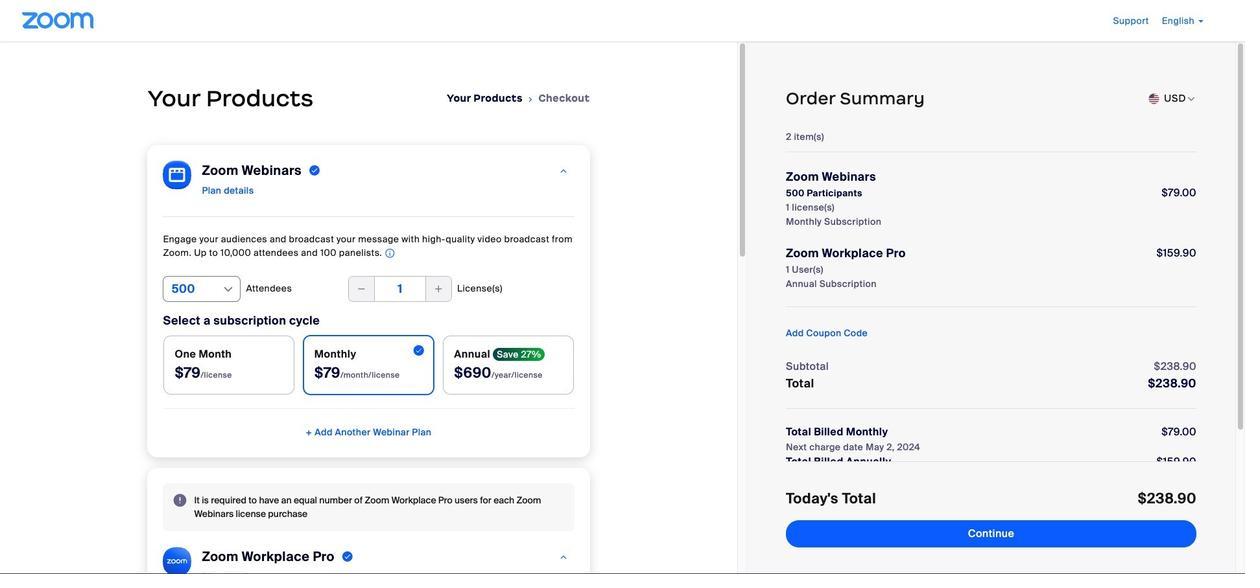 Task type: vqa. For each thing, say whether or not it's contained in the screenshot.
the Zoom Webinars+' Icon'
yes



Task type: locate. For each thing, give the bounding box(es) containing it.
right image
[[527, 93, 535, 106]]

zoom webinars 500  + ' Select the number of license' The Zoom Webinars license count cannot exceed the Zoom Workplace license count. field
[[348, 276, 452, 302]]

alert
[[163, 484, 574, 532]]

show options image
[[1186, 94, 1197, 104]]

warning image
[[173, 494, 186, 507]]

zoom one pro plan image
[[559, 549, 569, 567]]



Task type: describe. For each thing, give the bounding box(es) containing it.
zoom webinars 500  + ' select the number of license' 1 increase image
[[433, 280, 444, 298]]

zoom webinars plan image
[[559, 162, 569, 180]]

select a subscription cycle option group
[[163, 335, 574, 395]]

success image
[[309, 163, 320, 178]]

zoom webinars 500  + ' select the number of license' 1 decrease image
[[356, 280, 367, 298]]

zoom webinars+' icon' image
[[163, 161, 192, 189]]

zoom one image
[[163, 547, 192, 575]]

zoom logo image
[[22, 12, 93, 29]]

breadcrumb navigation
[[447, 92, 590, 106]]

success image
[[342, 549, 353, 565]]



